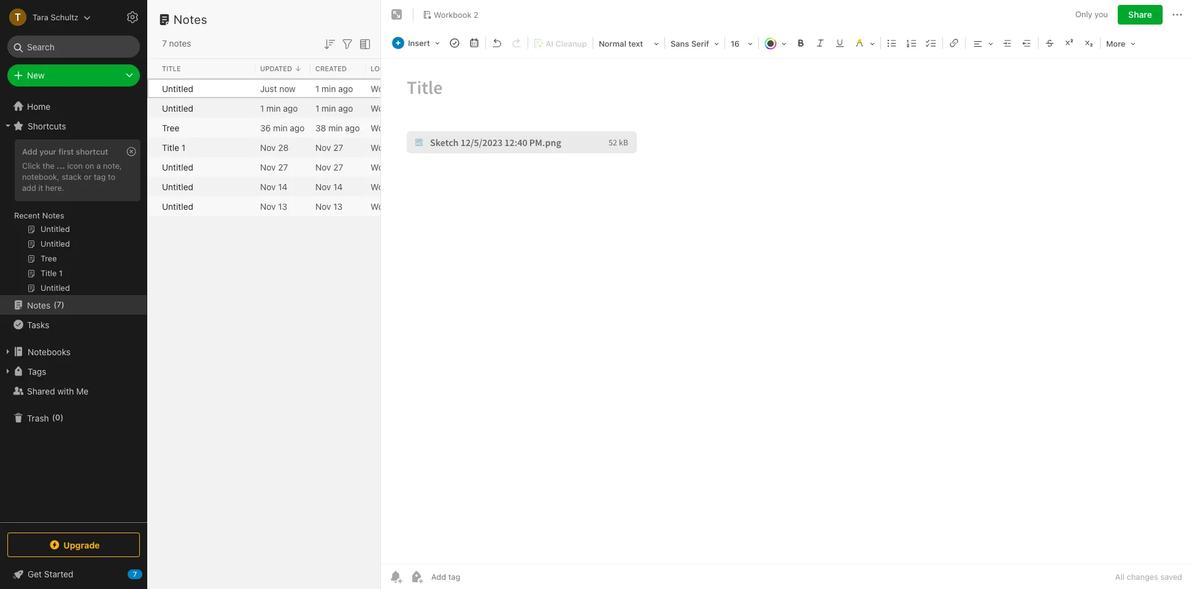 Task type: locate. For each thing, give the bounding box(es) containing it.
workbook 2 inside button
[[434, 10, 478, 19]]

tag
[[94, 172, 106, 182]]

home link
[[0, 96, 147, 116]]

share
[[1128, 9, 1152, 20]]

settings image
[[125, 10, 140, 25]]

row group
[[147, 59, 648, 79], [147, 79, 587, 216]]

( inside notes ( 7 )
[[54, 300, 57, 309]]

calendar event image
[[466, 34, 483, 52]]

shortcuts
[[28, 121, 66, 131]]

superscript image
[[1061, 34, 1078, 52]]

4 cell from the top
[[147, 137, 157, 157]]

7
[[162, 38, 167, 48], [57, 300, 61, 309], [133, 570, 137, 578]]

notes ( 7 )
[[27, 300, 64, 310]]

1 min ago for min
[[315, 103, 353, 113]]

min up the 38
[[322, 103, 336, 113]]

tasks
[[27, 319, 49, 330]]

add filters image
[[340, 37, 355, 51]]

1 horizontal spatial 14
[[333, 181, 343, 192]]

) right trash
[[60, 412, 63, 422]]

title down 'tree'
[[162, 142, 179, 152]]

Alignment field
[[967, 34, 998, 52]]

13
[[278, 201, 287, 211], [333, 201, 343, 211]]

workbook for 36 min ago
[[371, 122, 411, 133]]

add a reminder image
[[388, 569, 403, 584]]

( right trash
[[52, 412, 55, 422]]

only
[[1075, 9, 1092, 19]]

1 horizontal spatial 7
[[133, 570, 137, 578]]

2 row group from the top
[[147, 79, 587, 216]]

or
[[84, 172, 92, 182]]

click the ...
[[22, 161, 65, 171]]

notes up tasks
[[27, 300, 50, 310]]

shortcut
[[76, 147, 108, 156]]

2
[[474, 10, 478, 19], [413, 83, 418, 94], [413, 103, 418, 113], [413, 122, 418, 133], [413, 142, 418, 152], [413, 162, 418, 172], [413, 181, 418, 192], [413, 201, 418, 211]]

nov 28
[[260, 142, 289, 152]]

None search field
[[16, 36, 131, 58]]

2 cell from the top
[[147, 98, 157, 118]]

View options field
[[355, 36, 372, 51]]

row group inside note list element
[[147, 79, 587, 216]]

) up tasks button on the bottom
[[61, 300, 64, 309]]

ago for 36 min ago
[[345, 122, 360, 133]]

workbook for nov 27
[[371, 162, 411, 172]]

1 vertical spatial 7
[[57, 300, 61, 309]]

ago left the 38
[[290, 122, 305, 133]]

with
[[57, 386, 74, 396]]

it
[[38, 183, 43, 193]]

icon on a note, notebook, stack or tag to add it here.
[[22, 161, 122, 193]]

1 row group from the top
[[147, 59, 648, 79]]

notebook,
[[22, 172, 59, 182]]

14 down 38 min ago
[[333, 181, 343, 192]]

group inside tree
[[0, 136, 147, 300]]

cell for just now
[[147, 79, 157, 98]]

notebooks
[[28, 346, 71, 357]]

7 cell from the top
[[147, 196, 157, 216]]

workbook for nov 28
[[371, 142, 411, 152]]

add tag image
[[409, 569, 424, 584]]

nov 27 for 28
[[315, 142, 343, 152]]

2 title from the top
[[162, 142, 179, 152]]

( up tasks button on the bottom
[[54, 300, 57, 309]]

shared with me
[[27, 386, 89, 396]]

undo image
[[488, 34, 506, 52]]

upgrade
[[63, 540, 100, 550]]

)
[[61, 300, 64, 309], [60, 412, 63, 422]]

0 horizontal spatial nov 14
[[260, 181, 287, 192]]

Help and Learning task checklist field
[[0, 564, 147, 584]]

2 untitled from the top
[[162, 103, 193, 113]]

1 horizontal spatial 13
[[333, 201, 343, 211]]

3 untitled from the top
[[162, 162, 193, 172]]

upgrade button
[[7, 533, 140, 557]]

recent notes
[[14, 210, 64, 220]]

nov
[[260, 142, 276, 152], [315, 142, 331, 152], [260, 162, 276, 172], [315, 162, 331, 172], [260, 181, 276, 192], [315, 181, 331, 192], [260, 201, 276, 211], [315, 201, 331, 211]]

title 1
[[162, 142, 185, 152]]

4 untitled from the top
[[162, 181, 193, 192]]

note list element
[[147, 0, 648, 589]]

1 horizontal spatial nov 14
[[315, 181, 343, 192]]

tasks button
[[0, 315, 147, 334]]

38 min ago
[[315, 122, 360, 133]]

workbook 2 for nov 27
[[371, 162, 418, 172]]

2 vertical spatial 7
[[133, 570, 137, 578]]

2 horizontal spatial 7
[[162, 38, 167, 48]]

) inside notes ( 7 )
[[61, 300, 64, 309]]

2 vertical spatial notes
[[27, 300, 50, 310]]

0 vertical spatial 7
[[162, 38, 167, 48]]

0 vertical spatial )
[[61, 300, 64, 309]]

1 min ago up 38 min ago
[[315, 103, 353, 113]]

workbook 2 for nov 28
[[371, 142, 418, 152]]

0 horizontal spatial nov 13
[[260, 201, 287, 211]]

nov 27
[[315, 142, 343, 152], [260, 162, 288, 172], [315, 162, 343, 172]]

Add filters field
[[340, 36, 355, 51]]

expand note image
[[390, 7, 404, 22]]

note,
[[103, 161, 122, 171]]

0 vertical spatial title
[[162, 64, 181, 72]]

min right the 38
[[328, 122, 343, 133]]

7 inside notes ( 7 )
[[57, 300, 61, 309]]

1 cell from the top
[[147, 79, 157, 98]]

) for trash
[[60, 412, 63, 422]]

notes inside notes ( 7 )
[[27, 300, 50, 310]]

tree
[[0, 96, 147, 522]]

nov 14
[[260, 181, 287, 192], [315, 181, 343, 192]]

Search text field
[[16, 36, 131, 58]]

cell for 1 min ago
[[147, 98, 157, 118]]

updated
[[260, 64, 292, 72]]

2 nov 14 from the left
[[315, 181, 343, 192]]

(
[[54, 300, 57, 309], [52, 412, 55, 422]]

ago for 1 min ago
[[338, 103, 353, 113]]

first
[[58, 147, 74, 156]]

1 vertical spatial )
[[60, 412, 63, 422]]

ago down created
[[338, 83, 353, 94]]

1 min ago down just now
[[260, 103, 298, 113]]

stack
[[62, 172, 82, 182]]

trash ( 0 )
[[27, 412, 63, 423]]

untitled
[[162, 83, 193, 94], [162, 103, 193, 113], [162, 162, 193, 172], [162, 181, 193, 192], [162, 201, 193, 211]]

2 for 36 min ago
[[413, 122, 418, 133]]

group
[[0, 136, 147, 300]]

more actions image
[[1170, 7, 1185, 22]]

1 horizontal spatial nov 13
[[315, 201, 343, 211]]

tara
[[33, 12, 48, 22]]

...
[[57, 161, 65, 171]]

just now
[[260, 83, 296, 94]]

) inside trash ( 0 )
[[60, 412, 63, 422]]

1 vertical spatial title
[[162, 142, 179, 152]]

0 vertical spatial (
[[54, 300, 57, 309]]

on
[[85, 161, 94, 171]]

sans serif
[[671, 39, 709, 48]]

1 title from the top
[[162, 64, 181, 72]]

add
[[22, 183, 36, 193]]

2 for nov 14
[[413, 181, 418, 192]]

16
[[731, 39, 740, 48]]

1 min ago down created
[[315, 83, 353, 94]]

home
[[27, 101, 50, 111]]

0 horizontal spatial 13
[[278, 201, 287, 211]]

nov 14 down the 38
[[315, 181, 343, 192]]

( inside trash ( 0 )
[[52, 412, 55, 422]]

row group containing title
[[147, 59, 648, 79]]

workbook
[[434, 10, 471, 19], [371, 83, 411, 94], [371, 103, 411, 113], [371, 122, 411, 133], [371, 142, 411, 152], [371, 162, 411, 172], [371, 181, 411, 192], [371, 201, 411, 211]]

title down the 7 notes
[[162, 64, 181, 72]]

notes right recent
[[42, 210, 64, 220]]

14 down 28 at the left of page
[[278, 181, 287, 192]]

1 untitled from the top
[[162, 83, 193, 94]]

trash
[[27, 413, 49, 423]]

7 for 7 notes
[[162, 38, 167, 48]]

ago up 38 min ago
[[338, 103, 353, 113]]

min right "36"
[[273, 122, 287, 133]]

nov 13
[[260, 201, 287, 211], [315, 201, 343, 211]]

( for trash
[[52, 412, 55, 422]]

7 left click to collapse "icon"
[[133, 570, 137, 578]]

7 up tasks button on the bottom
[[57, 300, 61, 309]]

italic image
[[812, 34, 829, 52]]

6 cell from the top
[[147, 177, 157, 196]]

nov 14 down nov 28
[[260, 181, 287, 192]]

ago
[[338, 83, 353, 94], [283, 103, 298, 113], [338, 103, 353, 113], [290, 122, 305, 133], [345, 122, 360, 133]]

1 13 from the left
[[278, 201, 287, 211]]

min down created
[[322, 83, 336, 94]]

5 cell from the top
[[147, 157, 157, 177]]

cell for 36 min ago
[[147, 118, 157, 137]]

3 cell from the top
[[147, 118, 157, 137]]

notes
[[174, 12, 207, 26], [42, 210, 64, 220], [27, 300, 50, 310]]

1 min ago for now
[[315, 83, 353, 94]]

Add tag field
[[430, 571, 522, 582]]

notes inside note list element
[[174, 12, 207, 26]]

row group containing untitled
[[147, 79, 587, 216]]

normal
[[599, 39, 626, 48]]

7 inside help and learning task checklist field
[[133, 570, 137, 578]]

workbook inside button
[[434, 10, 471, 19]]

saved
[[1160, 572, 1182, 582]]

tree containing home
[[0, 96, 147, 522]]

created
[[315, 64, 347, 72]]

workbook 2 for 1 min ago
[[371, 103, 418, 113]]

now
[[279, 83, 296, 94]]

1 vertical spatial (
[[52, 412, 55, 422]]

0 vertical spatial notes
[[174, 12, 207, 26]]

tree
[[162, 122, 179, 133]]

min
[[322, 83, 336, 94], [266, 103, 281, 113], [322, 103, 336, 113], [273, 122, 287, 133], [328, 122, 343, 133]]

ago right the 38
[[345, 122, 360, 133]]

group containing add your first shortcut
[[0, 136, 147, 300]]

title for title 1
[[162, 142, 179, 152]]

click to collapse image
[[143, 566, 152, 581]]

cell for nov 27
[[147, 157, 157, 177]]

7 inside note list element
[[162, 38, 167, 48]]

0 horizontal spatial 7
[[57, 300, 61, 309]]

shared
[[27, 386, 55, 396]]

new
[[27, 70, 45, 80]]

workbook for 1 min ago
[[371, 103, 411, 113]]

Insert field
[[389, 34, 444, 52]]

1
[[315, 83, 319, 94], [260, 103, 264, 113], [315, 103, 319, 113], [182, 142, 185, 152]]

Highlight field
[[850, 34, 879, 52]]

2 14 from the left
[[333, 181, 343, 192]]

5 untitled from the top
[[162, 201, 193, 211]]

workbook 2 for 36 min ago
[[371, 122, 418, 133]]

task image
[[446, 34, 463, 52]]

7 left notes
[[162, 38, 167, 48]]

cell
[[147, 79, 157, 98], [147, 98, 157, 118], [147, 118, 157, 137], [147, 137, 157, 157], [147, 157, 157, 177], [147, 177, 157, 196], [147, 196, 157, 216]]

bulleted list image
[[883, 34, 901, 52]]

1 min ago
[[315, 83, 353, 94], [260, 103, 298, 113], [315, 103, 353, 113]]

0 horizontal spatial 14
[[278, 181, 287, 192]]

notes up notes
[[174, 12, 207, 26]]

workbook 2 button
[[418, 6, 483, 23]]

27
[[333, 142, 343, 152], [278, 162, 288, 172], [333, 162, 343, 172]]

workbook 2
[[434, 10, 478, 19], [371, 83, 418, 94], [371, 103, 418, 113], [371, 122, 418, 133], [371, 142, 418, 152], [371, 162, 418, 172], [371, 181, 418, 192], [371, 201, 418, 211]]

only you
[[1075, 9, 1108, 19]]



Task type: describe. For each thing, give the bounding box(es) containing it.
Note Editor text field
[[381, 59, 1192, 564]]

ago for just now
[[338, 83, 353, 94]]

notebooks link
[[0, 342, 147, 361]]

2 for 1 min ago
[[413, 103, 418, 113]]

cell for nov 28
[[147, 137, 157, 157]]

click
[[22, 161, 40, 171]]

bold image
[[792, 34, 809, 52]]

sans
[[671, 39, 689, 48]]

27 for nov 27
[[333, 162, 343, 172]]

normal text
[[599, 39, 643, 48]]

you
[[1095, 9, 1108, 19]]

Heading level field
[[594, 34, 663, 52]]

2 for nov 28
[[413, 142, 418, 152]]

2 inside workbook 2 button
[[474, 10, 478, 19]]

ago down now
[[283, 103, 298, 113]]

subscript image
[[1080, 34, 1098, 52]]

workbook 2 for nov 14
[[371, 181, 418, 192]]

2 nov 13 from the left
[[315, 201, 343, 211]]

notes for notes ( 7 )
[[27, 300, 50, 310]]

started
[[44, 569, 73, 579]]

untitled for nov 27
[[162, 162, 193, 172]]

get
[[28, 569, 42, 579]]

text
[[628, 39, 643, 48]]

get started
[[28, 569, 73, 579]]

7 for 7
[[133, 570, 137, 578]]

workbook 2 for nov 13
[[371, 201, 418, 211]]

underline image
[[831, 34, 849, 52]]

Sort options field
[[322, 36, 337, 51]]

workbook for just now
[[371, 83, 411, 94]]

expand notebooks image
[[3, 347, 13, 356]]

note window element
[[381, 0, 1192, 589]]

untitled for 1 min ago
[[162, 103, 193, 113]]

title for title
[[162, 64, 181, 72]]

min for 1 min ago
[[322, 103, 336, 113]]

workbook for nov 14
[[371, 181, 411, 192]]

1 vertical spatial notes
[[42, 210, 64, 220]]

location
[[371, 64, 405, 72]]

add your first shortcut
[[22, 147, 108, 156]]

here.
[[45, 183, 64, 193]]

schultz
[[51, 12, 78, 22]]

min down just now
[[266, 103, 281, 113]]

Font size field
[[726, 34, 757, 52]]

0
[[55, 412, 60, 422]]

38
[[315, 122, 326, 133]]

1 nov 14 from the left
[[260, 181, 287, 192]]

shared with me link
[[0, 381, 147, 401]]

min for 36 min ago
[[328, 122, 343, 133]]

Font color field
[[760, 34, 791, 52]]

2 for nov 27
[[413, 162, 418, 172]]

to
[[108, 172, 115, 182]]

min for just now
[[322, 83, 336, 94]]

me
[[76, 386, 89, 396]]

2 13 from the left
[[333, 201, 343, 211]]

untitled for nov 13
[[162, 201, 193, 211]]

checklist image
[[923, 34, 940, 52]]

notes
[[169, 38, 191, 48]]

36 min ago
[[260, 122, 305, 133]]

all changes saved
[[1115, 572, 1182, 582]]

workbook 2 for just now
[[371, 83, 418, 94]]

Font family field
[[666, 34, 723, 52]]

insert link image
[[945, 34, 963, 52]]

) for notes
[[61, 300, 64, 309]]

27 for nov 28
[[333, 142, 343, 152]]

tags
[[28, 366, 46, 376]]

add
[[22, 147, 37, 156]]

serif
[[691, 39, 709, 48]]

a
[[96, 161, 101, 171]]

indent image
[[999, 34, 1016, 52]]

new button
[[7, 64, 140, 87]]

notes for notes
[[174, 12, 207, 26]]

untitled for nov 14
[[162, 181, 193, 192]]

your
[[39, 147, 56, 156]]

more
[[1106, 39, 1126, 48]]

tara schultz
[[33, 12, 78, 22]]

cell for nov 14
[[147, 177, 157, 196]]

More field
[[1102, 34, 1140, 52]]

cell for nov 13
[[147, 196, 157, 216]]

strikethrough image
[[1041, 34, 1058, 52]]

untitled for just now
[[162, 83, 193, 94]]

the
[[43, 161, 55, 171]]

changes
[[1127, 572, 1158, 582]]

1 14 from the left
[[278, 181, 287, 192]]

numbered list image
[[903, 34, 920, 52]]

insert
[[408, 38, 430, 48]]

tags button
[[0, 361, 147, 381]]

2 for nov 13
[[413, 201, 418, 211]]

icon
[[67, 161, 83, 171]]

1 nov 13 from the left
[[260, 201, 287, 211]]

Account field
[[0, 5, 91, 29]]

nov 27 for 27
[[315, 162, 343, 172]]

expand tags image
[[3, 366, 13, 376]]

all
[[1115, 572, 1125, 582]]

workbook for nov 13
[[371, 201, 411, 211]]

outdent image
[[1018, 34, 1036, 52]]

2 for just now
[[413, 83, 418, 94]]

More actions field
[[1170, 5, 1185, 25]]

recent
[[14, 210, 40, 220]]

36
[[260, 122, 271, 133]]

just
[[260, 83, 277, 94]]

shortcuts button
[[0, 116, 147, 136]]

7 notes
[[162, 38, 191, 48]]

28
[[278, 142, 289, 152]]

share button
[[1118, 5, 1163, 25]]

( for notes
[[54, 300, 57, 309]]



Task type: vqa. For each thing, say whether or not it's contained in the screenshot.
rightmost Nov 13
yes



